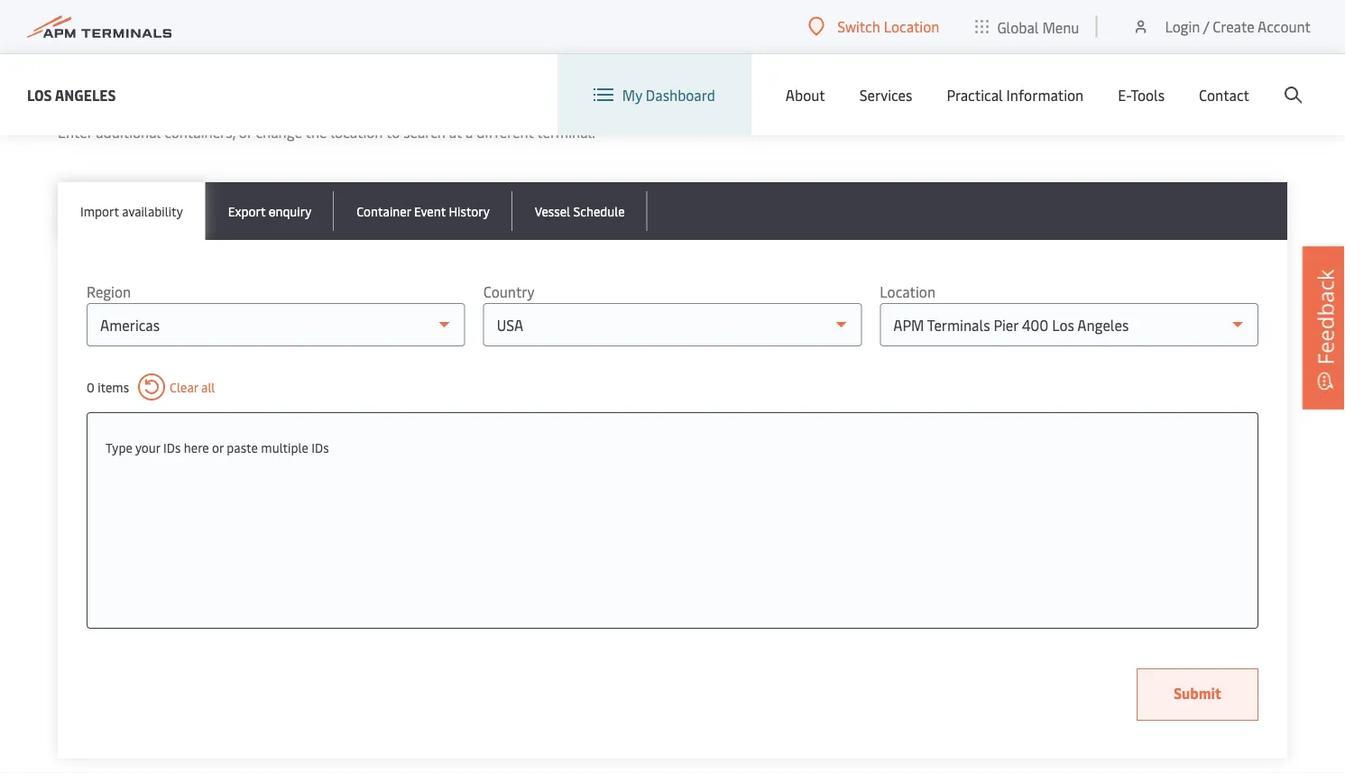 Task type: vqa. For each thing, say whether or not it's contained in the screenshot.
The
yes



Task type: locate. For each thing, give the bounding box(es) containing it.
1 ids from the left
[[163, 439, 181, 456]]

ids right "multiple"
[[312, 439, 329, 456]]

0 horizontal spatial or
[[212, 439, 224, 456]]

multiple
[[261, 439, 309, 456]]

container event history button
[[334, 182, 513, 240]]

login
[[1166, 17, 1201, 36]]

additional
[[96, 122, 161, 142]]

feedback button
[[1304, 247, 1346, 409]]

1 horizontal spatial ids
[[312, 439, 329, 456]]

global menu
[[998, 17, 1080, 36]]

import
[[80, 202, 119, 219]]

switch location button
[[809, 16, 940, 36]]

history
[[449, 202, 490, 219]]

location
[[884, 17, 940, 36], [880, 282, 936, 302]]

/
[[1204, 17, 1210, 36]]

submit
[[1174, 684, 1222, 703]]

your
[[135, 439, 160, 456]]

feedback
[[1311, 269, 1341, 365]]

1 vertical spatial or
[[212, 439, 224, 456]]

0 vertical spatial location
[[884, 17, 940, 36]]

contact
[[1200, 85, 1250, 104]]

here
[[184, 439, 209, 456]]

services button
[[860, 54, 913, 135]]

dashboard
[[646, 85, 716, 104]]

event
[[414, 202, 446, 219]]

clear
[[170, 379, 198, 396]]

vessel schedule button
[[513, 182, 648, 240]]

enter
[[58, 122, 92, 142]]

or inside search again enter additional containers, or change the location to search at a different terminal.
[[239, 122, 252, 142]]

again
[[139, 83, 200, 117]]

еnquiry
[[269, 202, 312, 219]]

or right here on the left
[[212, 439, 224, 456]]

ids
[[163, 439, 181, 456], [312, 439, 329, 456]]

items
[[98, 379, 129, 396]]

angeles
[[55, 85, 116, 104]]

clear all button
[[138, 374, 215, 401]]

0 vertical spatial or
[[239, 122, 252, 142]]

all
[[201, 379, 215, 396]]

ids right your
[[163, 439, 181, 456]]

availability
[[122, 202, 183, 219]]

import availability
[[80, 202, 183, 219]]

services
[[860, 85, 913, 104]]

0
[[87, 379, 95, 396]]

None text field
[[106, 432, 1240, 464]]

los angeles link
[[27, 84, 116, 106]]

tab list
[[58, 182, 1288, 240]]

my dashboard button
[[594, 54, 716, 135]]

login / create account
[[1166, 17, 1312, 36]]

2 ids from the left
[[312, 439, 329, 456]]

1 horizontal spatial or
[[239, 122, 252, 142]]

export еnquiry
[[228, 202, 312, 219]]

e-tools
[[1119, 85, 1165, 104]]

type your ids here or paste multiple ids
[[106, 439, 329, 456]]

or
[[239, 122, 252, 142], [212, 439, 224, 456]]

0 horizontal spatial ids
[[163, 439, 181, 456]]

paste
[[227, 439, 258, 456]]

practical information
[[947, 85, 1084, 104]]

or left change at the top of page
[[239, 122, 252, 142]]



Task type: describe. For each thing, give the bounding box(es) containing it.
create
[[1214, 17, 1255, 36]]

global menu button
[[958, 0, 1098, 54]]

vessel
[[535, 202, 571, 219]]

export
[[228, 202, 266, 219]]

containers,
[[164, 122, 236, 142]]

los
[[27, 85, 52, 104]]

search
[[404, 122, 446, 142]]

type
[[106, 439, 133, 456]]

login / create account link
[[1132, 0, 1312, 53]]

location
[[331, 122, 383, 142]]

terminal.
[[537, 122, 596, 142]]

search again enter additional containers, or change the location to search at a different terminal.
[[58, 83, 596, 142]]

global
[[998, 17, 1039, 36]]

at
[[449, 122, 462, 142]]

export еnquiry button
[[206, 182, 334, 240]]

switch location
[[838, 17, 940, 36]]

a
[[466, 122, 473, 142]]

country
[[484, 282, 535, 302]]

import availability button
[[58, 182, 206, 240]]

my
[[623, 85, 643, 104]]

e-
[[1119, 85, 1131, 104]]

los angeles
[[27, 85, 116, 104]]

about
[[786, 85, 826, 104]]

account
[[1258, 17, 1312, 36]]

1 vertical spatial location
[[880, 282, 936, 302]]

practical
[[947, 85, 1004, 104]]

contact button
[[1200, 54, 1250, 135]]

location inside button
[[884, 17, 940, 36]]

practical information button
[[947, 54, 1084, 135]]

schedule
[[574, 202, 625, 219]]

to
[[386, 122, 400, 142]]

region
[[87, 282, 131, 302]]

tab list containing import availability
[[58, 182, 1288, 240]]

clear all
[[170, 379, 215, 396]]

vessel schedule
[[535, 202, 625, 219]]

container
[[357, 202, 411, 219]]

switch
[[838, 17, 881, 36]]

the
[[306, 122, 327, 142]]

0 items
[[87, 379, 129, 396]]

information
[[1007, 85, 1084, 104]]

change
[[256, 122, 302, 142]]

search
[[58, 83, 133, 117]]

submit button
[[1137, 669, 1259, 721]]

my dashboard
[[623, 85, 716, 104]]

about button
[[786, 54, 826, 135]]

menu
[[1043, 17, 1080, 36]]

container event history
[[357, 202, 490, 219]]

e-tools button
[[1119, 54, 1165, 135]]

different
[[477, 122, 534, 142]]

tools
[[1131, 85, 1165, 104]]



